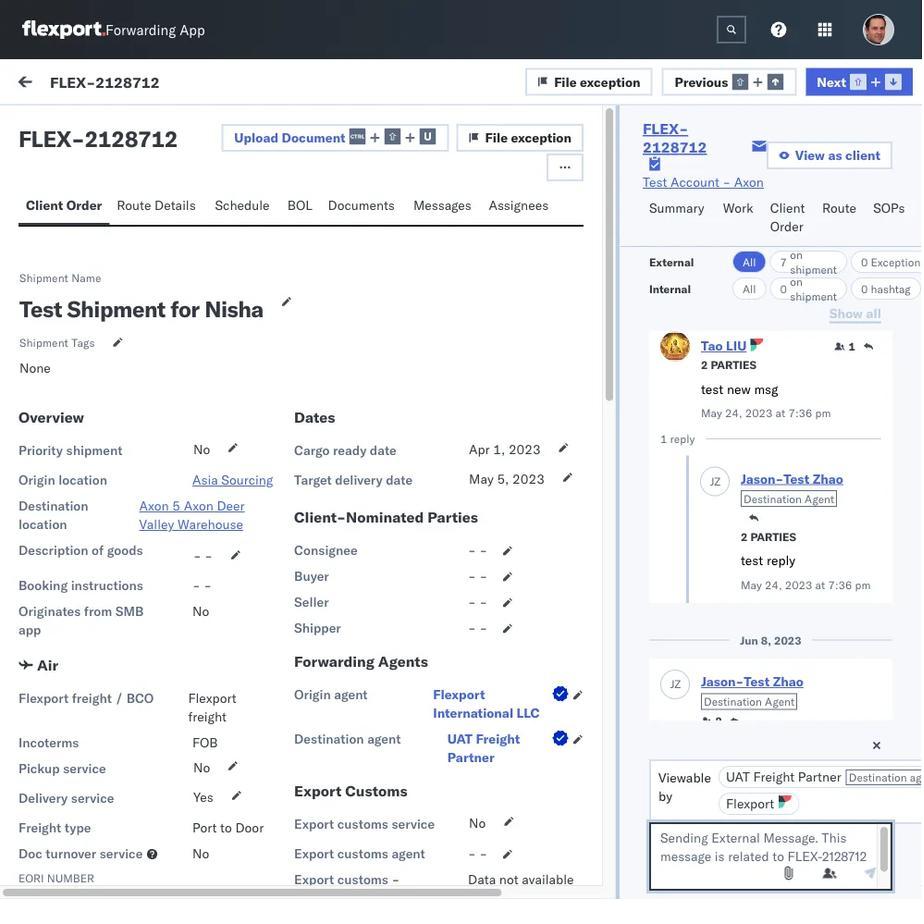 Task type: describe. For each thing, give the bounding box(es) containing it.
llc
[[517, 705, 540, 721]]

0 vertical spatial zhao
[[813, 471, 844, 487]]

1 resize handle column header from the left
[[692, 155, 714, 183]]

service down customs
[[392, 816, 435, 832]]

2 button
[[701, 714, 723, 729]]

0 horizontal spatial client order
[[26, 197, 102, 213]]

on for 0
[[790, 274, 803, 288]]

customs for -
[[338, 872, 389, 888]]

client
[[846, 147, 881, 163]]

test for reply
[[741, 553, 764, 569]]

export for export customs
[[294, 782, 342, 800]]

(0) for internal (0)
[[173, 118, 197, 134]]

read,
[[535, 77, 565, 91]]

shipper
[[294, 620, 341, 636]]

5,
[[497, 471, 509, 487]]

0 vertical spatial order
[[66, 197, 102, 213]]

of
[[92, 542, 104, 558]]

external for external
[[650, 255, 694, 269]]

asia
[[192, 472, 218, 488]]

- - for seller
[[468, 594, 488, 610]]

liu
[[726, 338, 747, 354]]

service right turnover at the left bottom of the page
[[100, 846, 143, 862]]

2023 inside test new msg may 24, 2023 at 7:36 pm
[[746, 407, 773, 421]]

0 for on
[[781, 282, 788, 296]]

my work
[[19, 71, 101, 97]]

1 horizontal spatial file
[[554, 73, 577, 90]]

warehouse
[[178, 516, 243, 533]]

destination location
[[19, 498, 88, 533]]

all button for 0
[[733, 278, 767, 300]]

all for 0
[[743, 282, 757, 296]]

2 horizontal spatial axon
[[735, 174, 764, 190]]

2128712 for flex- 2128712
[[643, 138, 707, 156]]

2023 inside the test reply may 24, 2023 at 7:36 pm
[[785, 578, 813, 592]]

schedule
[[215, 197, 270, 213]]

0 horizontal spatial j z
[[671, 678, 681, 692]]

destination down origin agent
[[294, 731, 364, 747]]

no for priority shipment
[[193, 441, 210, 458]]

for
[[171, 295, 200, 323]]

available
[[522, 872, 574, 888]]

target delivery date
[[294, 472, 413, 488]]

flexport international llc
[[433, 687, 540, 721]]

jun 8, 2023
[[741, 634, 802, 648]]

0 horizontal spatial may
[[469, 471, 494, 487]]

0 for exception
[[861, 255, 868, 269]]

shipment tags
[[19, 335, 95, 349]]

1 horizontal spatial axon
[[184, 498, 214, 514]]

eori
[[19, 871, 44, 885]]

next button
[[806, 68, 913, 96]]

- - for consignee
[[468, 542, 488, 558]]

1 horizontal spatial j
[[710, 475, 715, 489]]

agent for origin agent
[[334, 687, 368, 703]]

no down port
[[192, 846, 209, 862]]

0 horizontal spatial agent
[[765, 695, 795, 709]]

flexport for flexport freight / bco
[[19, 690, 69, 707]]

2 resize handle column header from the left
[[877, 155, 899, 183]]

schedule button
[[208, 189, 280, 225]]

smb
[[116, 603, 144, 620]]

0 vertical spatial z
[[715, 475, 721, 489]]

priority
[[19, 442, 63, 459]]

export customs agent
[[294, 846, 425, 862]]

work for related
[[580, 161, 604, 174]]

1 vertical spatial file exception
[[485, 130, 572, 146]]

reply for 1
[[670, 433, 695, 446]]

parties for new
[[711, 359, 757, 372]]

description
[[19, 542, 88, 558]]

0 vertical spatial j z
[[710, 475, 721, 489]]

port
[[192, 820, 217, 836]]

new
[[727, 381, 751, 397]]

partner for uat freight partner
[[448, 750, 495, 766]]

related
[[539, 161, 577, 174]]

1 vertical spatial zhao
[[773, 674, 804, 690]]

destination down origin location
[[19, 498, 88, 514]]

reply for test
[[767, 553, 796, 569]]

asia sourcing
[[192, 472, 273, 488]]

may inside test new msg may 24, 2023 at 7:36 pm
[[701, 407, 723, 421]]

1 for 1 reply
[[661, 433, 668, 446]]

internal (0)
[[124, 118, 197, 134]]

next
[[817, 73, 847, 90]]

1 horizontal spatial client order
[[770, 200, 805, 235]]

fob
[[192, 735, 218, 751]]

0 horizontal spatial file
[[485, 130, 508, 146]]

yes
[[193, 789, 214, 806]]

axon 5 axon deer valley warehouse
[[139, 498, 245, 533]]

data
[[468, 872, 496, 888]]

flex - 2128712
[[19, 125, 178, 153]]

pm inside the test reply may 24, 2023 at 7:36 pm
[[856, 578, 871, 592]]

1 for 1
[[849, 340, 856, 354]]

cargo ready date
[[294, 442, 397, 459]]

viewable by
[[659, 770, 711, 805]]

jun
[[741, 634, 759, 648]]

target
[[294, 472, 332, 488]]

external (0)
[[30, 118, 109, 134]]

2 vertical spatial freight
[[19, 820, 61, 836]]

work button
[[716, 192, 763, 246]]

test for new
[[701, 381, 724, 397]]

flex- 2128712 link
[[643, 119, 752, 156]]

forwarding agents
[[294, 652, 428, 671]]

priority shipment
[[19, 442, 122, 459]]

test down shipment name
[[19, 295, 62, 323]]

ready
[[333, 442, 367, 459]]

viewable
[[659, 770, 711, 786]]

2 vertical spatial shipment
[[66, 442, 122, 459]]

internal for internal
[[650, 282, 691, 296]]

2128712 for flex-2128712
[[96, 72, 160, 91]]

0 on shipment
[[781, 274, 837, 303]]

0 for hashtag
[[861, 282, 868, 296]]

destination up 2 button
[[704, 695, 762, 709]]

booking instructions
[[19, 577, 143, 594]]

at inside test new msg may 24, 2023 at 7:36 pm
[[776, 407, 786, 421]]

:
[[527, 77, 530, 91]]

/
[[115, 690, 123, 707]]

test account - axon link
[[643, 173, 764, 192]]

Sending External Message. This message is related to FLEX-2128712 text field
[[650, 823, 893, 891]]

route details
[[117, 197, 196, 213]]

24, inside the test reply may 24, 2023 at 7:36 pm
[[765, 578, 782, 592]]

internal for internal (0)
[[124, 118, 169, 134]]

1 horizontal spatial client order button
[[763, 192, 815, 246]]

2023 for jun 8, 2023
[[774, 634, 802, 648]]

delivery
[[19, 790, 68, 806]]

uat freight partner
[[448, 731, 520, 766]]

2 parties button for new
[[701, 357, 757, 373]]

axon 5 axon deer valley warehouse link
[[139, 498, 245, 533]]

customs for service
[[338, 816, 389, 832]]

test new msg may 24, 2023 at 7:36 pm
[[701, 381, 831, 421]]

documents button
[[321, 189, 406, 225]]

no right smb
[[192, 603, 209, 620]]

seller
[[294, 594, 329, 610]]

jason- for bottom jason-test zhao button
[[701, 674, 744, 690]]

- - for buyer
[[468, 568, 488, 584]]

freight type
[[19, 820, 91, 836]]

7
[[781, 255, 788, 269]]

upload document
[[234, 129, 346, 145]]

flexport button
[[719, 793, 800, 815]]

test up summary
[[643, 174, 668, 190]]

delivery service
[[19, 790, 114, 806]]

upload document button
[[221, 124, 449, 152]]

pickup service
[[19, 761, 106, 777]]

delivery
[[335, 472, 383, 488]]

parties
[[428, 508, 478, 527]]

jason-test zhao destination agent for bottom jason-test zhao button
[[701, 674, 804, 709]]

route for route details
[[117, 197, 151, 213]]

1 vertical spatial jason-test zhao button
[[701, 674, 804, 690]]

freight for flexport freight
[[188, 709, 227, 725]]

5
[[172, 498, 180, 514]]

1 vertical spatial exception
[[511, 130, 572, 146]]

all for 7
[[743, 255, 757, 269]]

may inside the test reply may 24, 2023 at 7:36 pm
[[741, 578, 762, 592]]

2128712 down import
[[85, 125, 178, 153]]

cargo
[[294, 442, 330, 459]]

export for export customs - mainland declaratio
[[294, 872, 334, 888]]

act
[[909, 161, 923, 174]]

0 horizontal spatial client order button
[[19, 189, 109, 225]]

order inside client order
[[770, 218, 804, 235]]

item/shipment
[[607, 161, 683, 174]]

1 vertical spatial z
[[675, 678, 681, 692]]

app
[[180, 21, 205, 38]]

document
[[282, 129, 346, 145]]

2023 for apr 1, 2023
[[509, 441, 541, 458]]

instructions
[[71, 577, 143, 594]]

0 horizontal spatial j
[[671, 678, 675, 692]]

0 vertical spatial agent
[[805, 492, 835, 506]]

messages
[[414, 197, 472, 213]]

0 hashtag
[[861, 282, 911, 296]]



Task type: vqa. For each thing, say whether or not it's contained in the screenshot.
topmost on
yes



Task type: locate. For each thing, give the bounding box(es) containing it.
bol
[[288, 197, 313, 213]]

no down fob at the left of the page
[[193, 760, 210, 776]]

client down "flex"
[[26, 197, 63, 213]]

0 vertical spatial shipment
[[790, 262, 837, 276]]

forwarding up origin agent
[[294, 652, 375, 671]]

flexport inside button
[[726, 796, 775, 812]]

0 vertical spatial shipment
[[19, 271, 68, 285]]

date for target delivery date
[[386, 472, 413, 488]]

client order down "flex"
[[26, 197, 102, 213]]

0 horizontal spatial route
[[117, 197, 151, 213]]

previous button
[[662, 68, 797, 96]]

1 vertical spatial order
[[770, 218, 804, 235]]

test up jun
[[741, 553, 764, 569]]

1 horizontal spatial origin
[[294, 687, 331, 703]]

customs down the export customs service
[[338, 846, 389, 862]]

work right import
[[179, 76, 210, 92]]

order down flex - 2128712
[[66, 197, 102, 213]]

jason-test zhao destination agent
[[741, 471, 844, 506], [701, 674, 804, 709]]

1 horizontal spatial client
[[770, 200, 805, 216]]

freight up doc
[[19, 820, 61, 836]]

unread
[[568, 77, 607, 91]]

1 vertical spatial parties
[[751, 530, 797, 544]]

description of goods
[[19, 542, 143, 558]]

24,
[[725, 407, 743, 421], [765, 578, 782, 592]]

test reply may 24, 2023 at 7:36 pm
[[741, 553, 871, 592]]

0 horizontal spatial 7:36
[[789, 407, 813, 421]]

1 horizontal spatial freight
[[188, 709, 227, 725]]

location for origin location
[[59, 472, 107, 488]]

route for route
[[823, 200, 857, 216]]

2023 up jun 8, 2023
[[785, 578, 813, 592]]

shipment name
[[19, 271, 101, 285]]

import
[[137, 76, 176, 92]]

0 left hashtag
[[861, 282, 868, 296]]

jason- up 2 button
[[701, 674, 744, 690]]

on for 7
[[790, 248, 803, 261]]

2 parties for reply
[[741, 530, 797, 544]]

partner for uat freight partner destination age
[[798, 769, 842, 785]]

flex-2128712
[[50, 72, 160, 91]]

shipment for 0 on shipment
[[790, 289, 837, 303]]

no
[[193, 441, 210, 458], [192, 603, 209, 620], [193, 760, 210, 776], [469, 815, 486, 831], [192, 846, 209, 862]]

2023 for may 5, 2023
[[513, 471, 545, 487]]

exception up related
[[511, 130, 572, 146]]

no up asia
[[193, 441, 210, 458]]

message list
[[215, 118, 292, 134]]

status
[[494, 77, 527, 91]]

msg
[[754, 381, 779, 397]]

service up type
[[71, 790, 114, 806]]

reply inside the test reply may 24, 2023 at 7:36 pm
[[767, 553, 796, 569]]

shipment left name
[[19, 271, 68, 285]]

status : read, unread
[[494, 77, 607, 91]]

goods
[[107, 542, 143, 558]]

0 horizontal spatial reply
[[670, 433, 695, 446]]

0 vertical spatial freight
[[72, 690, 112, 707]]

shipment for 7 on shipment
[[790, 262, 837, 276]]

freight up fob at the left of the page
[[188, 709, 227, 725]]

exception
[[580, 73, 641, 90], [511, 130, 572, 146]]

- inside export customs - mainland declaratio
[[392, 872, 400, 888]]

shipment right 7
[[790, 262, 837, 276]]

test shipment for nisha
[[19, 295, 264, 323]]

freight
[[476, 731, 520, 747], [754, 769, 795, 785], [19, 820, 61, 836]]

1 vertical spatial freight
[[754, 769, 795, 785]]

work inside button
[[179, 76, 210, 92]]

0 vertical spatial internal
[[124, 118, 169, 134]]

0 horizontal spatial 1
[[661, 433, 668, 446]]

1 vertical spatial partner
[[798, 769, 842, 785]]

(0) inside button
[[173, 118, 197, 134]]

flexport up fob at the left of the page
[[188, 690, 237, 707]]

0 vertical spatial parties
[[711, 359, 757, 372]]

0 vertical spatial flex-
[[50, 72, 96, 91]]

1 vertical spatial file
[[485, 130, 508, 146]]

date up client-nominated parties
[[386, 472, 413, 488]]

0 horizontal spatial client
[[26, 197, 63, 213]]

freight down flexport international llc link
[[476, 731, 520, 747]]

1 on from the top
[[790, 248, 803, 261]]

partner down international
[[448, 750, 495, 766]]

1 inside button
[[849, 340, 856, 354]]

flexport. image
[[22, 20, 105, 39]]

flex- right my on the top left of page
[[50, 72, 96, 91]]

on
[[790, 248, 803, 261], [790, 274, 803, 288]]

2 parties button for reply
[[741, 528, 797, 545]]

turnover
[[46, 846, 96, 862]]

1 vertical spatial 7:36
[[829, 578, 853, 592]]

parties for reply
[[751, 530, 797, 544]]

j
[[710, 475, 715, 489], [671, 678, 675, 692]]

not
[[500, 872, 519, 888]]

agent up customs
[[368, 731, 401, 747]]

- - for export customs agent
[[468, 846, 488, 862]]

agent up the test reply may 24, 2023 at 7:36 pm
[[805, 492, 835, 506]]

freight up flexport button
[[754, 769, 795, 785]]

work up the external (0)
[[53, 71, 101, 97]]

0 vertical spatial customs
[[338, 816, 389, 832]]

uat down international
[[448, 731, 473, 747]]

2 parties
[[701, 359, 757, 372], [741, 530, 797, 544]]

0 vertical spatial freight
[[476, 731, 520, 747]]

1 horizontal spatial zhao
[[813, 471, 844, 487]]

work down test account - axon link
[[723, 200, 754, 216]]

doc
[[19, 846, 42, 862]]

shipment for test shipment for nisha
[[19, 271, 68, 285]]

0 horizontal spatial exception
[[511, 130, 572, 146]]

air
[[37, 656, 58, 675]]

2 down tao on the top of page
[[701, 359, 708, 372]]

customs inside export customs - mainland declaratio
[[338, 872, 389, 888]]

jason-test zhao button down test new msg may 24, 2023 at 7:36 pm
[[741, 471, 844, 487]]

destination inside uat freight partner destination age
[[849, 771, 907, 785]]

7:36 inside test new msg may 24, 2023 at 7:36 pm
[[789, 407, 813, 421]]

shipment up none
[[19, 335, 68, 349]]

2 export from the top
[[294, 816, 334, 832]]

test account - axon
[[643, 174, 764, 190]]

import work button
[[130, 59, 217, 109]]

3 customs from the top
[[338, 872, 389, 888]]

1 vertical spatial agent
[[765, 695, 795, 709]]

on inside 7 on shipment
[[790, 248, 803, 261]]

1 vertical spatial origin
[[294, 687, 331, 703]]

test inside test new msg may 24, 2023 at 7:36 pm
[[701, 381, 724, 397]]

work inside "button"
[[723, 200, 754, 216]]

flexport down air on the bottom left
[[19, 690, 69, 707]]

shipment down 7 on shipment on the top of the page
[[790, 289, 837, 303]]

jason-test zhao destination agent for the topmost jason-test zhao button
[[741, 471, 844, 506]]

2 vertical spatial customs
[[338, 872, 389, 888]]

origin up destination agent
[[294, 687, 331, 703]]

test down test new msg may 24, 2023 at 7:36 pm
[[784, 471, 810, 487]]

jason- for the topmost jason-test zhao button
[[741, 471, 784, 487]]

forwarding app link
[[22, 20, 205, 39]]

origin for origin agent
[[294, 687, 331, 703]]

2 all from the top
[[743, 282, 757, 296]]

may left 5,
[[469, 471, 494, 487]]

customs down export customs agent
[[338, 872, 389, 888]]

flex- for flex-2128712
[[50, 72, 96, 91]]

date for cargo ready date
[[370, 442, 397, 459]]

None checkbox
[[30, 158, 48, 177]]

1 vertical spatial work
[[723, 200, 754, 216]]

test left new
[[701, 381, 724, 397]]

forwarding for forwarding agents
[[294, 652, 375, 671]]

exception
[[871, 255, 921, 269]]

0 exception
[[861, 255, 921, 269]]

date
[[370, 442, 397, 459], [386, 472, 413, 488]]

0 vertical spatial work
[[179, 76, 210, 92]]

1 horizontal spatial exception
[[580, 73, 641, 90]]

0 vertical spatial j
[[710, 475, 715, 489]]

jason-test zhao destination agent up 2 button
[[701, 674, 804, 709]]

order up 7
[[770, 218, 804, 235]]

destination up the test reply may 24, 2023 at 7:36 pm
[[744, 492, 802, 506]]

flexport for flexport international llc
[[433, 687, 485, 703]]

location down priority shipment
[[59, 472, 107, 488]]

1 all from the top
[[743, 255, 757, 269]]

2023
[[746, 407, 773, 421], [509, 441, 541, 458], [513, 471, 545, 487], [785, 578, 813, 592], [774, 634, 802, 648]]

1 horizontal spatial order
[[770, 218, 804, 235]]

client order button down "flex"
[[19, 189, 109, 225]]

flex- up item/shipment
[[643, 119, 689, 138]]

1 horizontal spatial partner
[[798, 769, 842, 785]]

1 vertical spatial shipment
[[67, 295, 166, 323]]

2128712 down forwarding app link
[[96, 72, 160, 91]]

partner
[[448, 750, 495, 766], [798, 769, 842, 785]]

export inside export customs - mainland declaratio
[[294, 872, 334, 888]]

1 vertical spatial 1
[[661, 433, 668, 446]]

agent down forwarding agents
[[334, 687, 368, 703]]

axon up work "button"
[[735, 174, 764, 190]]

test inside the test reply may 24, 2023 at 7:36 pm
[[741, 553, 764, 569]]

0 vertical spatial exception
[[580, 73, 641, 90]]

2 parties button down tao liu button
[[701, 357, 757, 373]]

0 inside 0 on shipment
[[781, 282, 788, 296]]

8,
[[761, 634, 772, 648]]

1 horizontal spatial z
[[715, 475, 721, 489]]

1 horizontal spatial resize handle column header
[[877, 155, 899, 183]]

24, up jun 8, 2023
[[765, 578, 782, 592]]

forwarding app
[[105, 21, 205, 38]]

24, inside test new msg may 24, 2023 at 7:36 pm
[[725, 407, 743, 421]]

1 (0) from the left
[[85, 118, 109, 134]]

pm inside test new msg may 24, 2023 at 7:36 pm
[[816, 407, 831, 421]]

may
[[701, 407, 723, 421], [469, 471, 494, 487], [741, 578, 762, 592]]

export for export customs service
[[294, 816, 334, 832]]

1 vertical spatial all
[[743, 282, 757, 296]]

2 parties button up the test reply may 24, 2023 at 7:36 pm
[[741, 528, 797, 545]]

booking
[[19, 577, 68, 594]]

uat up flexport button
[[726, 769, 750, 785]]

flexport inside flexport international llc
[[433, 687, 485, 703]]

(0) for external (0)
[[85, 118, 109, 134]]

1 vertical spatial external
[[650, 255, 694, 269]]

agents
[[378, 652, 428, 671]]

0 horizontal spatial work
[[179, 76, 210, 92]]

1 vertical spatial 2 parties button
[[741, 528, 797, 545]]

file exception up related
[[485, 130, 572, 146]]

0 vertical spatial file
[[554, 73, 577, 90]]

0 vertical spatial 24,
[[725, 407, 743, 421]]

2 (0) from the left
[[173, 118, 197, 134]]

origin location
[[19, 472, 107, 488]]

shipment inside 0 on shipment
[[790, 289, 837, 303]]

uat inside the uat freight partner
[[448, 731, 473, 747]]

apr 1, 2023
[[469, 441, 541, 458]]

0 horizontal spatial pm
[[816, 407, 831, 421]]

no up the data
[[469, 815, 486, 831]]

internal down import
[[124, 118, 169, 134]]

forwarding for forwarding app
[[105, 21, 176, 38]]

flexport up international
[[433, 687, 485, 703]]

parties down liu
[[711, 359, 757, 372]]

0 vertical spatial origin
[[19, 472, 55, 488]]

location up description
[[19, 516, 67, 533]]

z
[[715, 475, 721, 489], [675, 678, 681, 692]]

0 vertical spatial reply
[[670, 433, 695, 446]]

may down tao on the top of page
[[701, 407, 723, 421]]

agent
[[805, 492, 835, 506], [765, 695, 795, 709]]

1 vertical spatial may
[[469, 471, 494, 487]]

all button
[[733, 251, 767, 273], [733, 278, 767, 300]]

summary
[[650, 200, 705, 216]]

route left 'details'
[[117, 197, 151, 213]]

origin down priority
[[19, 472, 55, 488]]

- - for description of goods
[[193, 548, 213, 564]]

external inside 'button'
[[30, 118, 82, 134]]

file exception right the :
[[554, 73, 641, 90]]

2 on from the top
[[790, 274, 803, 288]]

no for pickup service
[[193, 760, 210, 776]]

7:36 inside the test reply may 24, 2023 at 7:36 pm
[[829, 578, 853, 592]]

may 5, 2023
[[469, 471, 545, 487]]

1 horizontal spatial reply
[[767, 553, 796, 569]]

import work
[[137, 76, 210, 92]]

1 horizontal spatial internal
[[650, 282, 691, 296]]

2 for new
[[701, 359, 708, 372]]

2 up flexport button
[[716, 715, 723, 729]]

shipment down name
[[67, 295, 166, 323]]

flexport for flexport freight
[[188, 690, 237, 707]]

at inside the test reply may 24, 2023 at 7:36 pm
[[816, 578, 826, 592]]

no for export customs service
[[469, 815, 486, 831]]

freight for uat freight partner
[[476, 731, 520, 747]]

uat for uat freight partner destination age
[[726, 769, 750, 785]]

may up jun
[[741, 578, 762, 592]]

shipment up origin location
[[66, 442, 122, 459]]

external
[[30, 118, 82, 134], [650, 255, 694, 269]]

internal (0) button
[[117, 109, 208, 145]]

1,
[[493, 441, 505, 458]]

0 vertical spatial external
[[30, 118, 82, 134]]

on inside 0 on shipment
[[790, 274, 803, 288]]

valley
[[139, 516, 174, 533]]

work for my
[[53, 71, 101, 97]]

1 horizontal spatial uat
[[726, 769, 750, 785]]

j z
[[710, 475, 721, 489], [671, 678, 681, 692]]

0 horizontal spatial partner
[[448, 750, 495, 766]]

axon up valley in the bottom left of the page
[[139, 498, 169, 514]]

resize handle column header
[[692, 155, 714, 183], [877, 155, 899, 183]]

(0) down flex-2128712
[[85, 118, 109, 134]]

agent down jun 8, 2023
[[765, 695, 795, 709]]

jason-test zhao button down jun
[[701, 674, 804, 690]]

1 export from the top
[[294, 782, 342, 800]]

0 horizontal spatial test
[[701, 381, 724, 397]]

1 horizontal spatial agent
[[805, 492, 835, 506]]

all button up liu
[[733, 278, 767, 300]]

1 horizontal spatial (0)
[[173, 118, 197, 134]]

external for external (0)
[[30, 118, 82, 134]]

2 inside button
[[716, 715, 723, 729]]

None text field
[[717, 16, 747, 43]]

4 export from the top
[[294, 872, 334, 888]]

24, down new
[[725, 407, 743, 421]]

flex- inside flex- 2128712
[[643, 119, 689, 138]]

1 vertical spatial forwarding
[[294, 652, 375, 671]]

2023 down the msg
[[746, 407, 773, 421]]

flexport up sending external message. this message is related to flex-2128712 text box
[[726, 796, 775, 812]]

1 vertical spatial jason-
[[701, 674, 744, 690]]

freight for uat freight partner destination age
[[754, 769, 795, 785]]

test down jun
[[744, 674, 770, 690]]

dates
[[294, 408, 335, 427]]

0 horizontal spatial external
[[30, 118, 82, 134]]

0 vertical spatial at
[[776, 407, 786, 421]]

parties up the test reply may 24, 2023 at 7:36 pm
[[751, 530, 797, 544]]

uat for uat freight partner
[[448, 731, 473, 747]]

shipment for none
[[19, 335, 68, 349]]

0 horizontal spatial at
[[776, 407, 786, 421]]

incoterms
[[19, 735, 79, 751]]

originates
[[19, 603, 81, 620]]

0 vertical spatial jason-test zhao button
[[741, 471, 844, 487]]

0 vertical spatial 1
[[849, 340, 856, 354]]

partner inside the uat freight partner
[[448, 750, 495, 766]]

0 vertical spatial file exception
[[554, 73, 641, 90]]

freight inside the uat freight partner
[[476, 731, 520, 747]]

3 export from the top
[[294, 846, 334, 862]]

sourcing
[[221, 472, 273, 488]]

all button for 7
[[733, 251, 767, 273]]

previous
[[675, 73, 729, 90]]

internal inside button
[[124, 118, 169, 134]]

summary button
[[642, 192, 716, 246]]

tao liu button
[[701, 338, 747, 354]]

origin for origin location
[[19, 472, 55, 488]]

none
[[19, 360, 51, 376]]

flex- for flex- 2128712
[[643, 119, 689, 138]]

freight left /
[[72, 690, 112, 707]]

2023 right 1,
[[509, 441, 541, 458]]

1 horizontal spatial test
[[741, 553, 764, 569]]

view as client
[[796, 147, 881, 163]]

1 vertical spatial flex-
[[643, 119, 689, 138]]

2 horizontal spatial may
[[741, 578, 762, 592]]

0 vertical spatial on
[[790, 248, 803, 261]]

internal
[[124, 118, 169, 134], [650, 282, 691, 296]]

2 up the test reply may 24, 2023 at 7:36 pm
[[741, 530, 748, 544]]

1 vertical spatial uat
[[726, 769, 750, 785]]

0 horizontal spatial 24,
[[725, 407, 743, 421]]

buyer
[[294, 568, 329, 584]]

all up liu
[[743, 282, 757, 296]]

2 vertical spatial agent
[[392, 846, 425, 862]]

client order up 7
[[770, 200, 805, 235]]

tao liu
[[701, 338, 747, 354]]

1 vertical spatial j
[[671, 678, 675, 692]]

file exception button
[[526, 68, 653, 96], [526, 68, 653, 96], [457, 124, 584, 152], [457, 124, 584, 152]]

location inside destination location
[[19, 516, 67, 533]]

2 parties for new
[[701, 359, 757, 372]]

apr
[[469, 441, 490, 458]]

originates from smb app
[[19, 603, 144, 638]]

1 all button from the top
[[733, 251, 767, 273]]

pickup
[[19, 761, 60, 777]]

type
[[65, 820, 91, 836]]

documents
[[328, 197, 395, 213]]

0
[[861, 255, 868, 269], [781, 282, 788, 296], [861, 282, 868, 296]]

message
[[215, 118, 267, 134]]

file right the :
[[554, 73, 577, 90]]

0 vertical spatial work
[[53, 71, 101, 97]]

2 vertical spatial shipment
[[19, 335, 68, 349]]

export for export customs agent
[[294, 846, 334, 862]]

overview
[[19, 408, 84, 427]]

0 vertical spatial jason-
[[741, 471, 784, 487]]

0 vertical spatial uat
[[448, 731, 473, 747]]

door
[[235, 820, 264, 836]]

0 horizontal spatial uat
[[448, 731, 473, 747]]

agent for destination agent
[[368, 731, 401, 747]]

1 vertical spatial location
[[19, 516, 67, 533]]

2 horizontal spatial freight
[[754, 769, 795, 785]]

customs for agent
[[338, 846, 389, 862]]

internal down summary button
[[650, 282, 691, 296]]

exception right read, at right top
[[580, 73, 641, 90]]

flexport freight / bco
[[19, 690, 154, 707]]

all button left 7
[[733, 251, 767, 273]]

export customs
[[294, 782, 408, 800]]

freight inside flexport freight
[[188, 709, 227, 725]]

route left "sops"
[[823, 200, 857, 216]]

1 horizontal spatial forwarding
[[294, 652, 375, 671]]

2 parties up the test reply may 24, 2023 at 7:36 pm
[[741, 530, 797, 544]]

international
[[433, 705, 514, 721]]

0 left exception
[[861, 255, 868, 269]]

(0) inside 'button'
[[85, 118, 109, 134]]

2
[[701, 359, 708, 372], [741, 530, 748, 544], [716, 715, 723, 729]]

0 horizontal spatial 2
[[701, 359, 708, 372]]

1 horizontal spatial flex-
[[643, 119, 689, 138]]

- - for shipper
[[468, 620, 488, 636]]

location
[[59, 472, 107, 488], [19, 516, 67, 533]]

hashtag
[[871, 282, 911, 296]]

2 for reply
[[741, 530, 748, 544]]

axon up warehouse
[[184, 498, 214, 514]]

tags
[[71, 335, 95, 349]]

location for destination location
[[19, 516, 67, 533]]

all left 7
[[743, 255, 757, 269]]

service up delivery service
[[63, 761, 106, 777]]

destination left age
[[849, 771, 907, 785]]

1 customs from the top
[[338, 816, 389, 832]]

shipment inside 7 on shipment
[[790, 262, 837, 276]]

2 customs from the top
[[338, 846, 389, 862]]

1 horizontal spatial pm
[[856, 578, 871, 592]]

1 vertical spatial at
[[816, 578, 826, 592]]

2 all button from the top
[[733, 278, 767, 300]]

0 horizontal spatial axon
[[139, 498, 169, 514]]

freight for flexport freight / bco
[[72, 690, 112, 707]]

flexport international llc link
[[433, 686, 573, 723]]



